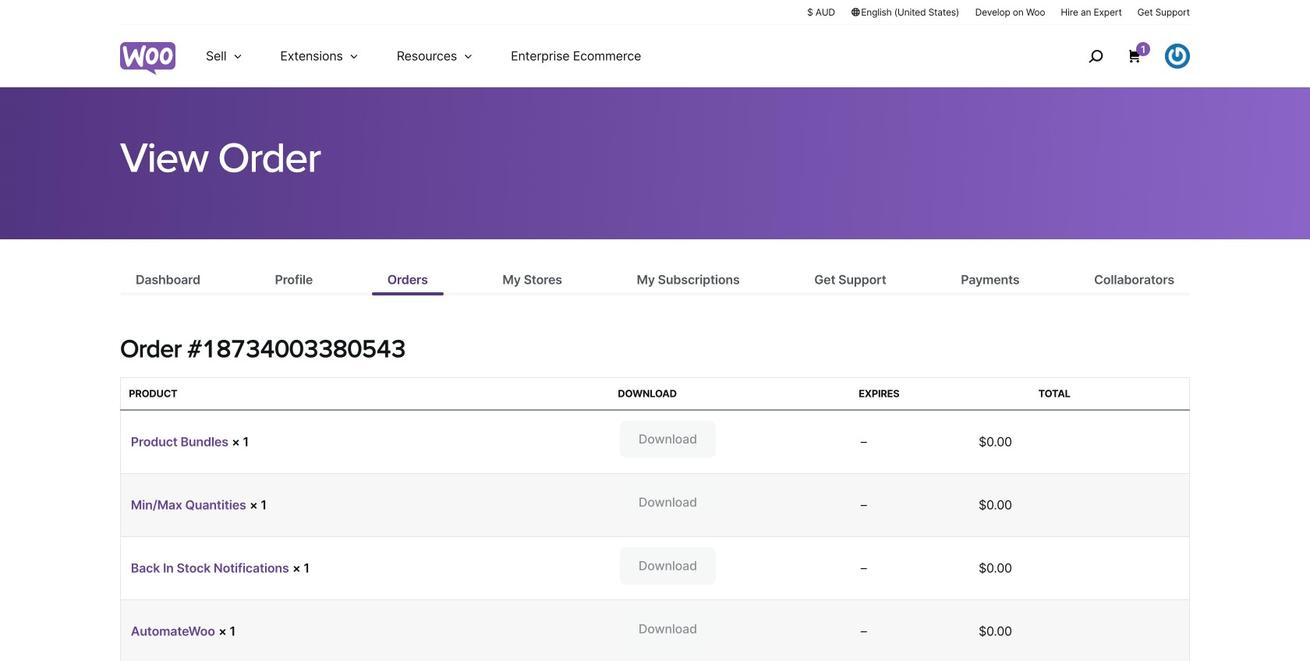 Task type: vqa. For each thing, say whether or not it's contained in the screenshot.
Payment inside These rates vary between payment providers, so it's important to research a few options before making your choice.
no



Task type: describe. For each thing, give the bounding box(es) containing it.
open account menu image
[[1165, 44, 1190, 69]]



Task type: locate. For each thing, give the bounding box(es) containing it.
service navigation menu element
[[1055, 31, 1190, 81]]

search image
[[1083, 44, 1108, 69]]



